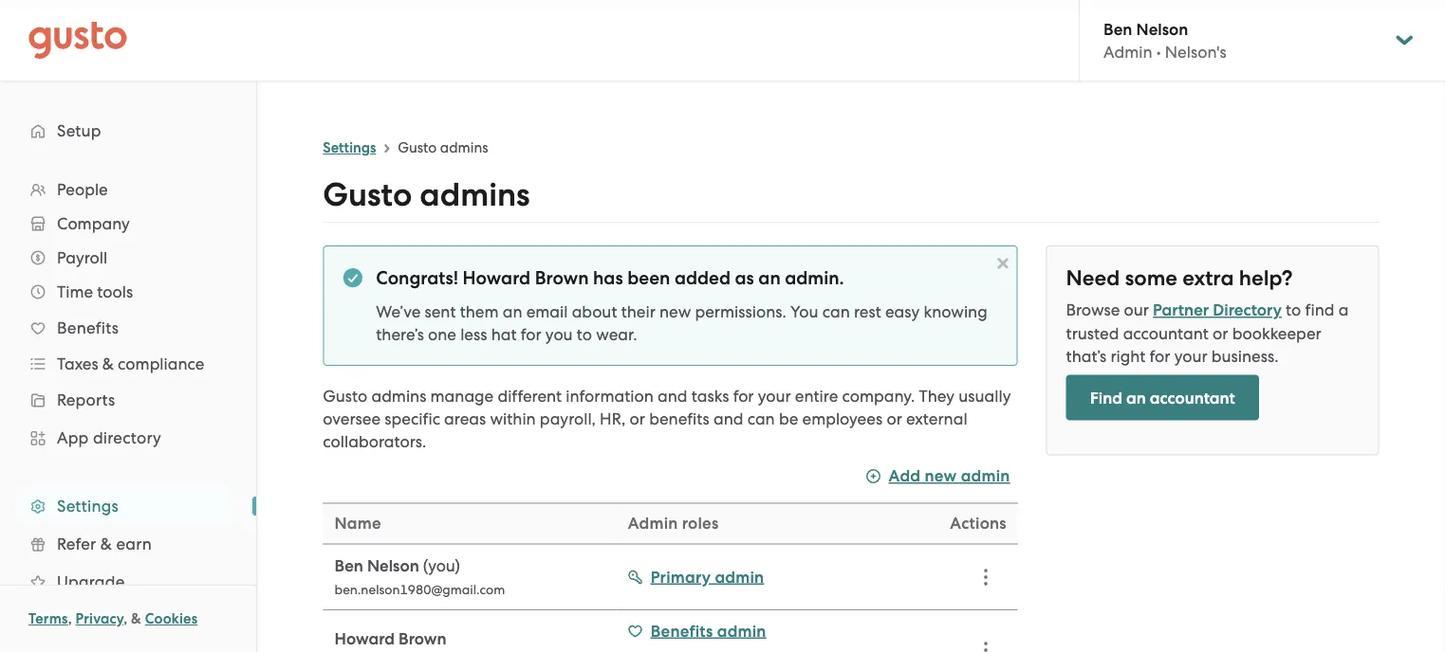 Task type: vqa. For each thing, say whether or not it's contained in the screenshot.
admin.
yes



Task type: locate. For each thing, give the bounding box(es) containing it.
accountant down browse our partner directory
[[1123, 324, 1209, 343]]

2 vertical spatial &
[[131, 611, 141, 628]]

accountant inside button
[[1150, 389, 1235, 408]]

0 horizontal spatial settings
[[57, 497, 119, 516]]

1 horizontal spatial settings link
[[323, 140, 376, 157]]

howard brown
[[334, 630, 446, 649]]

0 vertical spatial settings
[[323, 140, 376, 157]]

admin left roles
[[628, 514, 678, 534]]

find
[[1305, 301, 1335, 320]]

ben inside ben nelson (you) ben.nelson1980@gmail.com
[[334, 557, 363, 576]]

1 vertical spatial new
[[925, 467, 957, 486]]

admin up actions at the right of the page
[[961, 467, 1010, 486]]

,
[[68, 611, 72, 628], [124, 611, 127, 628]]

1 vertical spatial ben
[[334, 557, 363, 576]]

to find a trusted accountant or bookkeeper that's right for your business.
[[1066, 301, 1349, 366]]

less
[[460, 326, 487, 344]]

1 vertical spatial to
[[577, 326, 592, 344]]

congrats!
[[376, 268, 458, 289]]

an right find
[[1126, 389, 1146, 408]]

, down upgrade link
[[124, 611, 127, 628]]

ben for ben
[[1104, 19, 1133, 39]]

earn
[[116, 535, 152, 554]]

company button
[[19, 207, 237, 241]]

1 vertical spatial howard
[[334, 630, 395, 649]]

payroll,
[[540, 410, 596, 429]]

1 vertical spatial and
[[714, 410, 743, 429]]

0 vertical spatial and
[[658, 387, 688, 406]]

your inside gusto admins manage different information and tasks for your entire company. they usually oversee specific areas within payroll, hr, or benefits and can be employees or external collaborators.
[[758, 387, 791, 406]]

admin left •
[[1104, 42, 1153, 61]]

0 vertical spatial can
[[822, 303, 850, 322]]

2 horizontal spatial or
[[1213, 324, 1228, 343]]

0 vertical spatial new
[[660, 303, 691, 322]]

0 horizontal spatial brown
[[398, 630, 446, 649]]

0 horizontal spatial to
[[577, 326, 592, 344]]

admins
[[440, 140, 488, 156], [420, 176, 530, 214], [371, 387, 426, 406]]

for right tasks
[[733, 387, 754, 406]]

your
[[1175, 347, 1208, 366], [758, 387, 791, 406]]

admin down primary admin button
[[717, 622, 766, 642]]

privacy link
[[75, 611, 124, 628]]

1 horizontal spatial for
[[733, 387, 754, 406]]

nelson inside "ben nelson admin • nelson's"
[[1137, 19, 1188, 39]]

2 vertical spatial admins
[[371, 387, 426, 406]]

0 horizontal spatial admin
[[628, 514, 678, 534]]

1 vertical spatial nelson
[[367, 557, 419, 576]]

0 horizontal spatial settings link
[[19, 490, 237, 524]]

we've sent them an email about their new permissions. you can rest easy knowing there's one less hat for you to wear.
[[376, 303, 988, 344]]

1 horizontal spatial howard
[[463, 268, 531, 289]]

0 horizontal spatial or
[[630, 410, 645, 429]]

list containing people
[[0, 173, 256, 640]]

add
[[889, 467, 921, 486]]

0 vertical spatial admin
[[1104, 42, 1153, 61]]

trusted
[[1066, 324, 1119, 343]]

an right as
[[759, 268, 781, 289]]

0 horizontal spatial ,
[[68, 611, 72, 628]]

them
[[460, 303, 499, 322]]

1 , from the left
[[68, 611, 72, 628]]

2 vertical spatial gusto
[[323, 387, 367, 406]]

can inside gusto admins manage different information and tasks for your entire company. they usually oversee specific areas within payroll, hr, or benefits and can be employees or external collaborators.
[[747, 410, 775, 429]]

upgrade link
[[19, 566, 237, 600]]

app
[[57, 429, 89, 448]]

can left be
[[747, 410, 775, 429]]

brown
[[535, 268, 589, 289], [398, 630, 446, 649]]

nelson for (you)
[[367, 557, 419, 576]]

0 vertical spatial brown
[[535, 268, 589, 289]]

1 vertical spatial your
[[758, 387, 791, 406]]

refer
[[57, 535, 96, 554]]

hr,
[[600, 410, 626, 429]]

or right hr,
[[630, 410, 645, 429]]

ben inside "ben nelson admin • nelson's"
[[1104, 19, 1133, 39]]

for inside gusto admins manage different information and tasks for your entire company. they usually oversee specific areas within payroll, hr, or benefits and can be employees or external collaborators.
[[733, 387, 754, 406]]

0 horizontal spatial new
[[660, 303, 691, 322]]

0 vertical spatial an
[[759, 268, 781, 289]]

benefits down primary
[[650, 622, 713, 642]]

2 vertical spatial admin
[[717, 622, 766, 642]]

new
[[660, 303, 691, 322], [925, 467, 957, 486]]

& right taxes
[[102, 355, 114, 374]]

0 horizontal spatial benefits
[[57, 319, 119, 338]]

& left cookies
[[131, 611, 141, 628]]

partner
[[1153, 301, 1209, 320]]

email
[[526, 303, 568, 322]]

list
[[0, 173, 256, 640]]

and down tasks
[[714, 410, 743, 429]]

ben nelson admin • nelson's
[[1104, 19, 1227, 61]]

2 horizontal spatial an
[[1126, 389, 1146, 408]]

1 horizontal spatial can
[[822, 303, 850, 322]]

we've
[[376, 303, 421, 322]]

new right the add
[[925, 467, 957, 486]]

knowing
[[924, 303, 988, 322]]

1 vertical spatial admin
[[628, 514, 678, 534]]

benefits inside 'button'
[[650, 622, 713, 642]]

1 vertical spatial admins
[[420, 176, 530, 214]]

0 horizontal spatial and
[[658, 387, 688, 406]]

1 vertical spatial can
[[747, 410, 775, 429]]

an
[[759, 268, 781, 289], [503, 303, 522, 322], [1126, 389, 1146, 408]]

0 vertical spatial for
[[521, 326, 542, 344]]

gusto admins
[[398, 140, 488, 156], [323, 176, 530, 214]]

can inside we've sent them an email about their new permissions. you can rest easy knowing there's one less hat for you to wear.
[[822, 303, 850, 322]]

for inside we've sent them an email about their new permissions. you can rest easy knowing there's one less hat for you to wear.
[[521, 326, 542, 344]]

time tools
[[57, 283, 133, 302]]

for right right
[[1150, 347, 1171, 366]]

or down company.
[[887, 410, 902, 429]]

admins inside gusto admins manage different information and tasks for your entire company. they usually oversee specific areas within payroll, hr, or benefits and can be employees or external collaborators.
[[371, 387, 426, 406]]

or
[[1213, 324, 1228, 343], [630, 410, 645, 429], [887, 410, 902, 429]]

refer & earn link
[[19, 528, 237, 562]]

nelson
[[1137, 19, 1188, 39], [367, 557, 419, 576]]

gusto inside gusto admins manage different information and tasks for your entire company. they usually oversee specific areas within payroll, hr, or benefits and can be employees or external collaborators.
[[323, 387, 367, 406]]

0 horizontal spatial ben
[[334, 557, 363, 576]]

1 vertical spatial benefits
[[650, 622, 713, 642]]

for right hat
[[521, 326, 542, 344]]

0 horizontal spatial your
[[758, 387, 791, 406]]

accountant inside to find a trusted accountant or bookkeeper that's right for your business.
[[1123, 324, 1209, 343]]

howard up the them
[[463, 268, 531, 289]]

you
[[791, 303, 818, 322]]

admin
[[961, 467, 1010, 486], [715, 568, 764, 587], [717, 622, 766, 642]]

permissions.
[[695, 303, 787, 322]]

1 vertical spatial admin
[[715, 568, 764, 587]]

alert
[[323, 246, 1018, 366]]

an up hat
[[503, 303, 522, 322]]

2 vertical spatial for
[[733, 387, 754, 406]]

nelson up ben.nelson1980@gmail.com
[[367, 557, 419, 576]]

company.
[[842, 387, 915, 406]]

brown down ben.nelson1980@gmail.com
[[398, 630, 446, 649]]

1 vertical spatial for
[[1150, 347, 1171, 366]]

0 vertical spatial nelson
[[1137, 19, 1188, 39]]

settings inside list
[[57, 497, 119, 516]]

0 horizontal spatial an
[[503, 303, 522, 322]]

payroll button
[[19, 241, 237, 275]]

0 vertical spatial gusto
[[398, 140, 437, 156]]

1 horizontal spatial to
[[1286, 301, 1301, 320]]

2 vertical spatial an
[[1126, 389, 1146, 408]]

benefits
[[57, 319, 119, 338], [650, 622, 713, 642]]

people button
[[19, 173, 237, 207]]

1 horizontal spatial ben
[[1104, 19, 1133, 39]]

reports link
[[19, 383, 237, 418]]

1 horizontal spatial benefits
[[650, 622, 713, 642]]

0 vertical spatial ben
[[1104, 19, 1133, 39]]

admin inside button
[[715, 568, 764, 587]]

reports
[[57, 391, 115, 410]]

actions
[[950, 514, 1006, 534]]

0 horizontal spatial nelson
[[367, 557, 419, 576]]

congrats! howard brown has been added as an admin.
[[376, 268, 844, 289]]

rest
[[854, 303, 881, 322]]

your down the "partner"
[[1175, 347, 1208, 366]]

to
[[1286, 301, 1301, 320], [577, 326, 592, 344]]

nelson's
[[1165, 42, 1227, 61]]

or down partner directory 'link'
[[1213, 324, 1228, 343]]

specific
[[385, 410, 440, 429]]

benefits admin button
[[628, 621, 893, 643]]

, left privacy link
[[68, 611, 72, 628]]

0 vertical spatial accountant
[[1123, 324, 1209, 343]]

employees
[[802, 410, 883, 429]]

hat
[[491, 326, 517, 344]]

2 horizontal spatial for
[[1150, 347, 1171, 366]]

& left earn
[[100, 535, 112, 554]]

0 vertical spatial &
[[102, 355, 114, 374]]

1 horizontal spatial settings
[[323, 140, 376, 157]]

1 vertical spatial accountant
[[1150, 389, 1235, 408]]

0 vertical spatial gusto admins
[[398, 140, 488, 156]]

within
[[490, 410, 536, 429]]

primary admin
[[650, 568, 764, 587]]

new right the their at the left of the page
[[660, 303, 691, 322]]

can left rest
[[822, 303, 850, 322]]

that's
[[1066, 347, 1107, 366]]

nelson for nelson
[[1137, 19, 1188, 39]]

0 vertical spatial howard
[[463, 268, 531, 289]]

ben
[[1104, 19, 1133, 39], [334, 557, 363, 576]]

1 horizontal spatial your
[[1175, 347, 1208, 366]]

to down about
[[577, 326, 592, 344]]

1 vertical spatial an
[[503, 303, 522, 322]]

benefits link
[[19, 311, 237, 345]]

admin inside grid
[[628, 514, 678, 534]]

accountant down to find a trusted accountant or bookkeeper that's right for your business.
[[1150, 389, 1235, 408]]

admin up benefits admin 'button'
[[715, 568, 764, 587]]

nelson up •
[[1137, 19, 1188, 39]]

brown up email at the top of page
[[535, 268, 589, 289]]

and up benefits
[[658, 387, 688, 406]]

1 vertical spatial &
[[100, 535, 112, 554]]

1 horizontal spatial nelson
[[1137, 19, 1188, 39]]

1 vertical spatial brown
[[398, 630, 446, 649]]

add new admin
[[889, 467, 1010, 486]]

payroll
[[57, 249, 107, 268]]

tasks
[[692, 387, 729, 406]]

manage
[[430, 387, 494, 406]]

1 horizontal spatial and
[[714, 410, 743, 429]]

0 vertical spatial to
[[1286, 301, 1301, 320]]

some
[[1125, 266, 1178, 291]]

1 horizontal spatial brown
[[535, 268, 589, 289]]

nelson inside ben nelson (you) ben.nelson1980@gmail.com
[[367, 557, 419, 576]]

grid
[[323, 503, 1018, 653]]

howard down ben.nelson1980@gmail.com
[[334, 630, 395, 649]]

benefits inside "link"
[[57, 319, 119, 338]]

your up be
[[758, 387, 791, 406]]

0 vertical spatial your
[[1175, 347, 1208, 366]]

extra
[[1183, 266, 1234, 291]]

benefits
[[649, 410, 710, 429]]

admin inside 'button'
[[717, 622, 766, 642]]

benefits down time tools
[[57, 319, 119, 338]]

ben.nelson1980@gmail.com
[[334, 583, 505, 598]]

& inside dropdown button
[[102, 355, 114, 374]]

taxes & compliance
[[57, 355, 204, 374]]

howard
[[463, 268, 531, 289], [334, 630, 395, 649]]

1 horizontal spatial admin
[[1104, 42, 1153, 61]]

1 horizontal spatial ,
[[124, 611, 127, 628]]

howard inside alert
[[463, 268, 531, 289]]

1 vertical spatial settings
[[57, 497, 119, 516]]

0 vertical spatial settings link
[[323, 140, 376, 157]]

to left find
[[1286, 301, 1301, 320]]

0 horizontal spatial can
[[747, 410, 775, 429]]

0 horizontal spatial for
[[521, 326, 542, 344]]

0 vertical spatial benefits
[[57, 319, 119, 338]]



Task type: describe. For each thing, give the bounding box(es) containing it.
terms
[[28, 611, 68, 628]]

you
[[546, 326, 573, 344]]

add new admin link
[[866, 467, 1010, 486]]

admin inside "ben nelson admin • nelson's"
[[1104, 42, 1153, 61]]

1 vertical spatial settings link
[[19, 490, 237, 524]]

new inside we've sent them an email about their new permissions. you can rest easy knowing there's one less hat for you to wear.
[[660, 303, 691, 322]]

find an accountant button
[[1066, 375, 1260, 421]]

to inside we've sent them an email about their new permissions. you can rest easy knowing there's one less hat for you to wear.
[[577, 326, 592, 344]]

help?
[[1239, 266, 1293, 291]]

bookkeeper
[[1232, 324, 1322, 343]]

app directory link
[[19, 421, 237, 456]]

admin for primary admin
[[715, 568, 764, 587]]

an inside we've sent them an email about their new permissions. you can rest easy knowing there's one less hat for you to wear.
[[503, 303, 522, 322]]

1 horizontal spatial an
[[759, 268, 781, 289]]

an inside button
[[1126, 389, 1146, 408]]

•
[[1157, 42, 1161, 61]]

time tools button
[[19, 275, 237, 309]]

terms link
[[28, 611, 68, 628]]

0 vertical spatial admins
[[440, 140, 488, 156]]

about
[[572, 303, 617, 322]]

0 vertical spatial admin
[[961, 467, 1010, 486]]

admin roles
[[628, 514, 719, 534]]

information
[[566, 387, 654, 406]]

ben for ben nelson
[[334, 557, 363, 576]]

directory
[[93, 429, 161, 448]]

wear.
[[596, 326, 637, 344]]

terms , privacy , & cookies
[[28, 611, 198, 628]]

people
[[57, 180, 108, 199]]

& for compliance
[[102, 355, 114, 374]]

primary
[[650, 568, 711, 587]]

taxes & compliance button
[[19, 347, 237, 381]]

primary admin button
[[628, 566, 893, 589]]

cookies button
[[145, 608, 198, 631]]

our
[[1124, 301, 1149, 320]]

x image
[[995, 254, 1011, 273]]

directory
[[1213, 301, 1282, 320]]

1 horizontal spatial or
[[887, 410, 902, 429]]

has
[[593, 268, 623, 289]]

home image
[[28, 21, 127, 59]]

there's
[[376, 326, 424, 344]]

to inside to find a trusted accountant or bookkeeper that's right for your business.
[[1286, 301, 1301, 320]]

ben nelson (you) ben.nelson1980@gmail.com
[[334, 557, 505, 598]]

admin for benefits admin
[[717, 622, 766, 642]]

external
[[906, 410, 968, 429]]

2 , from the left
[[124, 611, 127, 628]]

added
[[675, 268, 731, 289]]

be
[[779, 410, 798, 429]]

for inside to find a trusted accountant or bookkeeper that's right for your business.
[[1150, 347, 1171, 366]]

collaborators.
[[323, 433, 426, 452]]

setup link
[[19, 114, 237, 148]]

as
[[735, 268, 754, 289]]

their
[[621, 303, 656, 322]]

compliance
[[118, 355, 204, 374]]

benefits for benefits admin
[[650, 622, 713, 642]]

browse our partner directory
[[1066, 301, 1282, 320]]

entire
[[795, 387, 838, 406]]

grid containing name
[[323, 503, 1018, 653]]

roles
[[682, 514, 719, 534]]

usually
[[959, 387, 1011, 406]]

& for earn
[[100, 535, 112, 554]]

time
[[57, 283, 93, 302]]

benefits for benefits
[[57, 319, 119, 338]]

1 vertical spatial gusto admins
[[323, 176, 530, 214]]

need some extra help?
[[1066, 266, 1293, 291]]

browse
[[1066, 301, 1120, 320]]

or inside to find a trusted accountant or bookkeeper that's right for your business.
[[1213, 324, 1228, 343]]

tools
[[97, 283, 133, 302]]

app directory
[[57, 429, 161, 448]]

0 horizontal spatial howard
[[334, 630, 395, 649]]

setup
[[57, 121, 101, 140]]

areas
[[444, 410, 486, 429]]

upgrade
[[57, 573, 125, 592]]

1 horizontal spatial new
[[925, 467, 957, 486]]

taxes
[[57, 355, 98, 374]]

find
[[1090, 389, 1123, 408]]

brown inside alert
[[535, 268, 589, 289]]

your inside to find a trusted accountant or bookkeeper that's right for your business.
[[1175, 347, 1208, 366]]

different
[[498, 387, 562, 406]]

one
[[428, 326, 456, 344]]

oversee
[[323, 410, 381, 429]]

benefits admin
[[650, 622, 766, 642]]

cookies
[[145, 611, 198, 628]]

right
[[1111, 347, 1146, 366]]

find an accountant
[[1090, 389, 1235, 408]]

they
[[919, 387, 955, 406]]

privacy
[[75, 611, 124, 628]]

admin.
[[785, 268, 844, 289]]

sent
[[425, 303, 456, 322]]

gusto navigation element
[[0, 82, 256, 653]]

been
[[627, 268, 670, 289]]

business.
[[1212, 347, 1279, 366]]

a
[[1339, 301, 1349, 320]]

alert containing congrats!
[[323, 246, 1018, 366]]

easy
[[885, 303, 920, 322]]

1 vertical spatial gusto
[[323, 176, 412, 214]]



